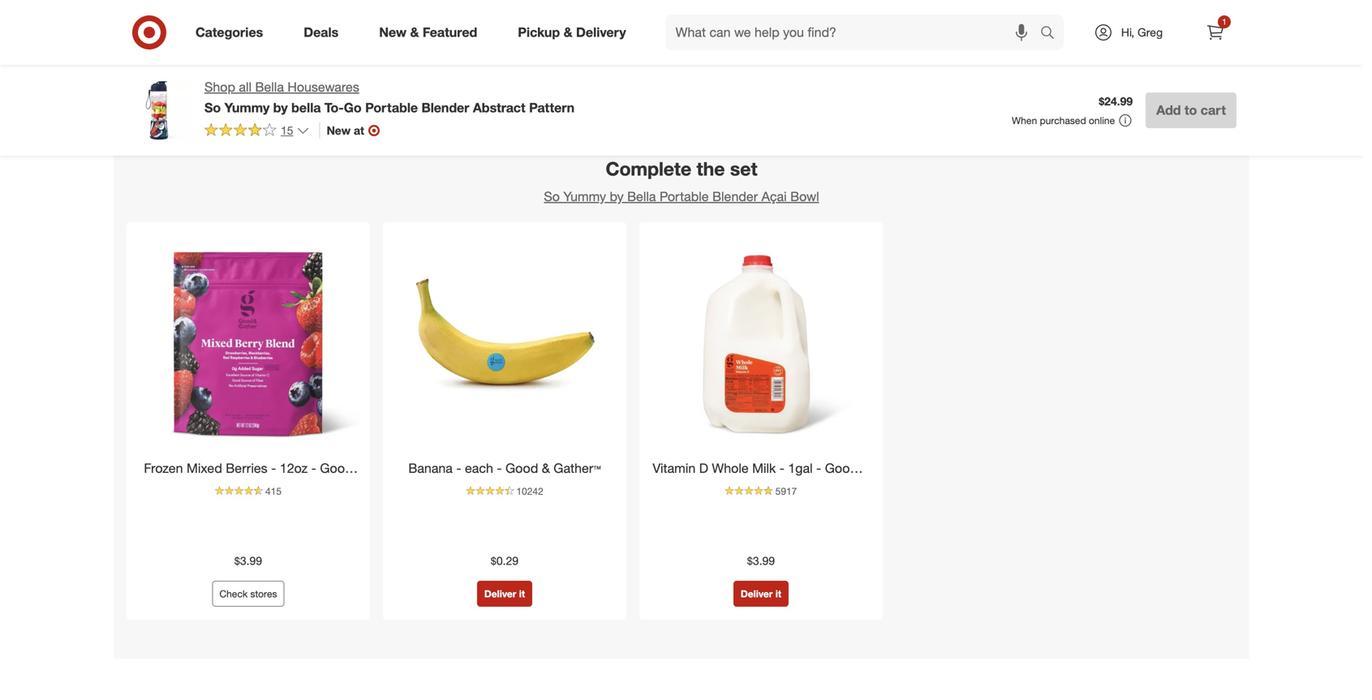 Task type: describe. For each thing, give the bounding box(es) containing it.
it for good
[[519, 588, 525, 600]]

deals link
[[290, 15, 359, 50]]

abstract
[[473, 100, 526, 116]]

6 - from the left
[[816, 460, 821, 476]]

deals
[[304, 24, 339, 40]]

featured
[[423, 24, 477, 40]]

all
[[239, 79, 252, 95]]

5 - from the left
[[780, 460, 785, 476]]

2 - from the left
[[311, 460, 316, 476]]

berries
[[226, 460, 268, 476]]

hi,
[[1121, 25, 1135, 39]]

deliver for -
[[484, 588, 516, 600]]

greg
[[1138, 25, 1163, 39]]

whole
[[712, 460, 749, 476]]

stores
[[250, 588, 277, 600]]

by inside the shop all bella housewares so yummy by bella to-go portable  blender abstract pattern
[[273, 100, 288, 116]]

the
[[697, 158, 725, 180]]

categories
[[196, 24, 263, 40]]

portable inside the shop all bella housewares so yummy by bella to-go portable  blender abstract pattern
[[365, 100, 418, 116]]

pickup & delivery link
[[504, 15, 646, 50]]

when
[[1012, 114, 1037, 127]]

15
[[281, 123, 293, 137]]

1 horizontal spatial yummy
[[563, 189, 606, 204]]

so yummy by bella portable blender açai bowl
[[544, 189, 819, 204]]

set
[[730, 158, 758, 180]]

& right pickup
[[564, 24, 573, 40]]

415
[[265, 485, 282, 497]]

1 vertical spatial portable
[[660, 189, 709, 204]]

housewares
[[288, 79, 359, 95]]

bella inside the shop all bella housewares so yummy by bella to-go portable  blender abstract pattern
[[255, 79, 284, 95]]

banana
[[408, 460, 453, 476]]

shop all bella housewares so yummy by bella to-go portable  blender abstract pattern
[[204, 79, 575, 116]]

1 horizontal spatial by
[[610, 189, 624, 204]]

1 link
[[1198, 15, 1233, 50]]

What can we help you find? suggestions appear below search field
[[666, 15, 1044, 50]]

12oz
[[280, 460, 308, 476]]

each
[[465, 460, 493, 476]]

3 - from the left
[[456, 460, 461, 476]]

$3.99 for berries
[[234, 554, 262, 568]]

it for -
[[776, 588, 782, 600]]

$3.99 for whole
[[747, 554, 775, 568]]

deliver it button for -
[[477, 581, 532, 607]]

search button
[[1033, 15, 1072, 54]]

good inside the 'vitamin d whole milk - 1gal - good & gather™'
[[825, 460, 858, 476]]

1
[[1222, 17, 1227, 27]]

yummy inside the shop all bella housewares so yummy by bella to-go portable  blender abstract pattern
[[224, 100, 270, 116]]

deliver it button for milk
[[733, 581, 789, 607]]

açai
[[762, 189, 787, 204]]

so yummy by bella portable blender açai bowl link
[[544, 189, 819, 204]]

deliver it for -
[[484, 588, 525, 600]]

blender inside the shop all bella housewares so yummy by bella to-go portable  blender abstract pattern
[[422, 100, 469, 116]]

pattern
[[529, 100, 575, 116]]

banana - each - good & gather™
[[408, 460, 601, 476]]

at
[[354, 123, 364, 137]]

online
[[1089, 114, 1115, 127]]

deliver it for milk
[[741, 588, 782, 600]]

pickup
[[518, 24, 560, 40]]

frozen
[[144, 460, 183, 476]]

pickup & delivery
[[518, 24, 626, 40]]

& left featured
[[410, 24, 419, 40]]



Task type: vqa. For each thing, say whether or not it's contained in the screenshot.
the Bella to the left
yes



Task type: locate. For each thing, give the bounding box(es) containing it.
0 horizontal spatial deliver
[[484, 588, 516, 600]]

to-
[[325, 100, 344, 116]]

portable
[[365, 100, 418, 116], [660, 189, 709, 204]]

2 horizontal spatial good
[[825, 460, 858, 476]]

add to cart
[[144, 12, 196, 24], [640, 12, 692, 24], [806, 12, 858, 24], [971, 12, 1024, 24], [1156, 102, 1226, 118]]

1 vertical spatial so
[[544, 189, 560, 204]]

gather™
[[554, 460, 601, 476], [231, 479, 278, 495], [737, 479, 785, 495]]

hi, greg
[[1121, 25, 1163, 39]]

so inside the shop all bella housewares so yummy by bella to-go portable  blender abstract pattern
[[204, 100, 221, 116]]

-
[[271, 460, 276, 476], [311, 460, 316, 476], [456, 460, 461, 476], [497, 460, 502, 476], [780, 460, 785, 476], [816, 460, 821, 476]]

good inside frozen mixed berries - 12oz - good & gather™
[[320, 460, 353, 476]]

blender
[[422, 100, 469, 116], [712, 189, 758, 204]]

new for new & featured
[[379, 24, 407, 40]]

2 good from the left
[[506, 460, 538, 476]]

0 horizontal spatial $3.99
[[234, 554, 262, 568]]

- left 12oz
[[271, 460, 276, 476]]

1 vertical spatial new
[[327, 123, 351, 137]]

portable right go
[[365, 100, 418, 116]]

shop
[[204, 79, 235, 95]]

10242
[[516, 485, 543, 497]]

2 deliver it from the left
[[741, 588, 782, 600]]

0 horizontal spatial yummy
[[224, 100, 270, 116]]

bella down 'complete'
[[627, 189, 656, 204]]

yummy down 'complete'
[[563, 189, 606, 204]]

1 horizontal spatial so
[[544, 189, 560, 204]]

1 horizontal spatial deliver
[[741, 588, 773, 600]]

0 vertical spatial new
[[379, 24, 407, 40]]

& up 10242
[[542, 460, 550, 476]]

5917
[[775, 485, 797, 497]]

0 vertical spatial blender
[[422, 100, 469, 116]]

- left the each in the left of the page
[[456, 460, 461, 476]]

& inside frozen mixed berries - 12oz - good & gather™
[[219, 479, 227, 495]]

purchased
[[1040, 114, 1086, 127]]

go
[[344, 100, 362, 116]]

& inside the 'vitamin d whole milk - 1gal - good & gather™'
[[861, 460, 870, 476]]

image of so yummy by bella to-go portable  blender abstract pattern image
[[127, 78, 192, 143]]

vitamin d whole milk - 1gal - good & gather™
[[653, 460, 870, 495]]

0 horizontal spatial gather™
[[231, 479, 278, 495]]

3 good from the left
[[825, 460, 858, 476]]

new for new at
[[327, 123, 351, 137]]

add to cart button
[[136, 5, 203, 31], [633, 5, 700, 31], [798, 5, 865, 31], [964, 5, 1031, 31], [1146, 93, 1237, 128]]

1 $3.99 from the left
[[234, 554, 262, 568]]

1 horizontal spatial good
[[506, 460, 538, 476]]

1 - from the left
[[271, 460, 276, 476]]

good up 10242
[[506, 460, 538, 476]]

new at
[[327, 123, 364, 137]]

2 horizontal spatial gather™
[[737, 479, 785, 495]]

1 vertical spatial yummy
[[563, 189, 606, 204]]

deliver it
[[484, 588, 525, 600], [741, 588, 782, 600]]

check stores button
[[212, 581, 284, 607]]

search
[[1033, 26, 1072, 42]]

so
[[204, 100, 221, 116], [544, 189, 560, 204]]

delivery
[[576, 24, 626, 40]]

deliver it button
[[477, 581, 532, 607], [733, 581, 789, 607]]

1 deliver it from the left
[[484, 588, 525, 600]]

complete
[[606, 158, 691, 180]]

4 - from the left
[[497, 460, 502, 476]]

vitamin d whole milk - 1gal - good & gather™ image
[[649, 232, 873, 456]]

cart
[[177, 12, 196, 24], [673, 12, 692, 24], [839, 12, 858, 24], [1005, 12, 1024, 24], [1201, 102, 1226, 118]]

by
[[273, 100, 288, 116], [610, 189, 624, 204]]

new left featured
[[379, 24, 407, 40]]

mixed
[[187, 460, 222, 476]]

2 $3.99 from the left
[[747, 554, 775, 568]]

2 deliver from the left
[[741, 588, 773, 600]]

1 deliver it button from the left
[[477, 581, 532, 607]]

15 link
[[204, 122, 310, 141]]

1 horizontal spatial deliver it
[[741, 588, 782, 600]]

by up 15
[[273, 100, 288, 116]]

it
[[519, 588, 525, 600], [776, 588, 782, 600]]

bowl
[[790, 189, 819, 204]]

banana - each - good & gather™ image
[[393, 232, 617, 456]]

1 horizontal spatial blender
[[712, 189, 758, 204]]

$24.99
[[1099, 94, 1133, 108]]

yummy down all
[[224, 100, 270, 116]]

blender down 'set'
[[712, 189, 758, 204]]

categories link
[[182, 15, 283, 50]]

& down mixed
[[219, 479, 227, 495]]

new & featured link
[[365, 15, 498, 50]]

- right the each in the left of the page
[[497, 460, 502, 476]]

&
[[410, 24, 419, 40], [564, 24, 573, 40], [542, 460, 550, 476], [861, 460, 870, 476], [219, 479, 227, 495]]

1 vertical spatial bella
[[627, 189, 656, 204]]

1 horizontal spatial $3.99
[[747, 554, 775, 568]]

0 vertical spatial yummy
[[224, 100, 270, 116]]

- right 1gal
[[816, 460, 821, 476]]

blender left "abstract"
[[422, 100, 469, 116]]

1 horizontal spatial new
[[379, 24, 407, 40]]

2 it from the left
[[776, 588, 782, 600]]

add
[[144, 12, 162, 24], [640, 12, 659, 24], [806, 12, 824, 24], [971, 12, 990, 24], [1156, 102, 1181, 118]]

0 horizontal spatial portable
[[365, 100, 418, 116]]

0 horizontal spatial good
[[320, 460, 353, 476]]

& right 1gal
[[861, 460, 870, 476]]

deliver
[[484, 588, 516, 600], [741, 588, 773, 600]]

1gal
[[788, 460, 813, 476]]

0 horizontal spatial it
[[519, 588, 525, 600]]

1 vertical spatial by
[[610, 189, 624, 204]]

by down 'complete'
[[610, 189, 624, 204]]

bella right all
[[255, 79, 284, 95]]

- right 12oz
[[311, 460, 316, 476]]

0 horizontal spatial so
[[204, 100, 221, 116]]

complete the set
[[606, 158, 758, 180]]

0 horizontal spatial blender
[[422, 100, 469, 116]]

vitamin
[[653, 460, 696, 476]]

0 vertical spatial bella
[[255, 79, 284, 95]]

1 horizontal spatial portable
[[660, 189, 709, 204]]

0 horizontal spatial by
[[273, 100, 288, 116]]

0 vertical spatial by
[[273, 100, 288, 116]]

- right milk
[[780, 460, 785, 476]]

new left at
[[327, 123, 351, 137]]

1 vertical spatial blender
[[712, 189, 758, 204]]

1 it from the left
[[519, 588, 525, 600]]

new & featured
[[379, 24, 477, 40]]

gather™ inside frozen mixed berries - 12oz - good & gather™
[[231, 479, 278, 495]]

0 horizontal spatial bella
[[255, 79, 284, 95]]

1 horizontal spatial gather™
[[554, 460, 601, 476]]

0 vertical spatial so
[[204, 100, 221, 116]]

$3.99
[[234, 554, 262, 568], [747, 554, 775, 568]]

1 good from the left
[[320, 460, 353, 476]]

when purchased online
[[1012, 114, 1115, 127]]

check stores
[[219, 588, 277, 600]]

gather™ inside the 'vitamin d whole milk - 1gal - good & gather™'
[[737, 479, 785, 495]]

good right 1gal
[[825, 460, 858, 476]]

1 horizontal spatial bella
[[627, 189, 656, 204]]

yummy
[[224, 100, 270, 116], [563, 189, 606, 204]]

good
[[320, 460, 353, 476], [506, 460, 538, 476], [825, 460, 858, 476]]

d
[[699, 460, 708, 476]]

0 horizontal spatial deliver it
[[484, 588, 525, 600]]

deliver for milk
[[741, 588, 773, 600]]

frozen mixed berries - 12oz - good & gather™ image
[[136, 232, 360, 456]]

milk
[[752, 460, 776, 476]]

2 deliver it button from the left
[[733, 581, 789, 607]]

good right 12oz
[[320, 460, 353, 476]]

0 vertical spatial portable
[[365, 100, 418, 116]]

1 horizontal spatial deliver it button
[[733, 581, 789, 607]]

bella
[[255, 79, 284, 95], [627, 189, 656, 204]]

to
[[165, 12, 174, 24], [661, 12, 671, 24], [827, 12, 836, 24], [992, 12, 1002, 24], [1185, 102, 1197, 118]]

0 horizontal spatial new
[[327, 123, 351, 137]]

1 deliver from the left
[[484, 588, 516, 600]]

new
[[379, 24, 407, 40], [327, 123, 351, 137]]

bella
[[291, 100, 321, 116]]

0 horizontal spatial deliver it button
[[477, 581, 532, 607]]

frozen mixed berries - 12oz - good & gather™
[[144, 460, 353, 495]]

$0.29
[[491, 554, 519, 568]]

1 horizontal spatial it
[[776, 588, 782, 600]]

portable down complete the set
[[660, 189, 709, 204]]

check
[[219, 588, 248, 600]]



